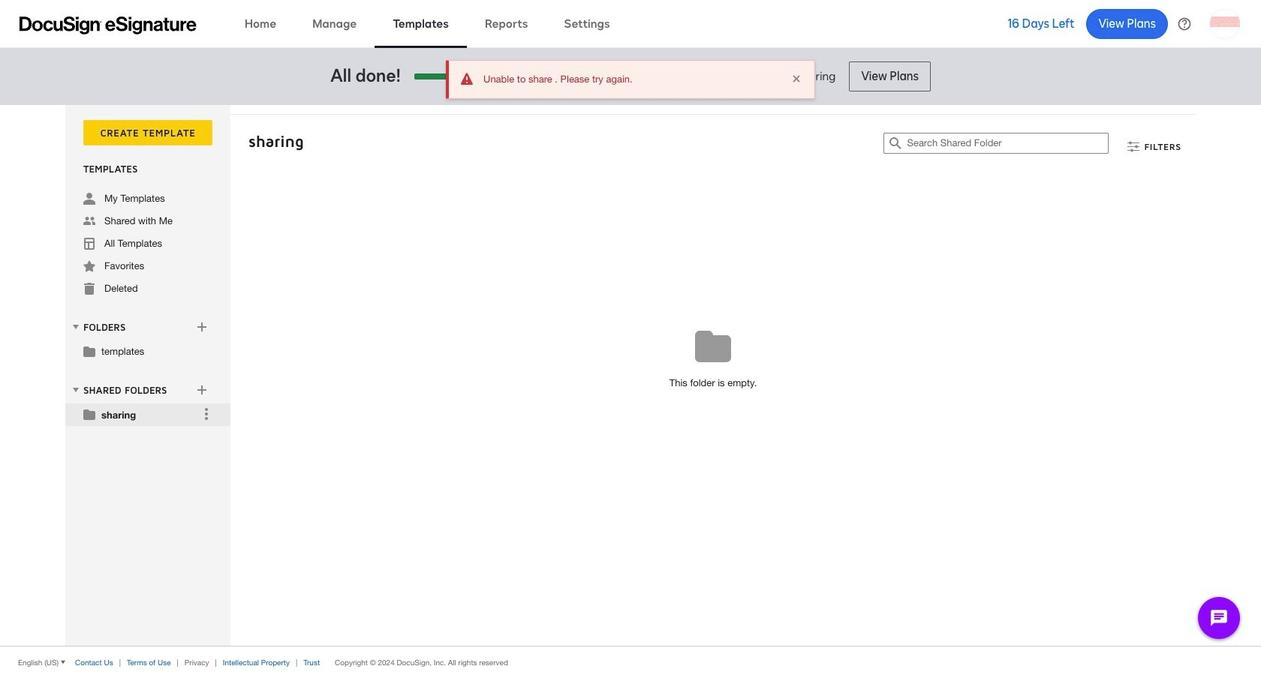 Task type: describe. For each thing, give the bounding box(es) containing it.
docusign esignature image
[[20, 16, 197, 34]]

templates image
[[83, 238, 95, 250]]

trash image
[[83, 283, 95, 295]]

2 folder image from the top
[[83, 408, 95, 420]]

star filled image
[[83, 261, 95, 273]]

view shared folders image
[[70, 384, 82, 396]]

user image
[[83, 193, 95, 205]]

more info region
[[0, 646, 1261, 679]]



Task type: locate. For each thing, give the bounding box(es) containing it.
1 vertical spatial folder image
[[83, 408, 95, 420]]

view folders image
[[70, 321, 82, 333]]

1 folder image from the top
[[83, 345, 95, 357]]

0 vertical spatial folder image
[[83, 345, 95, 357]]

secondary navigation region
[[65, 105, 1200, 646]]

shared image
[[83, 215, 95, 227]]

folder image
[[83, 345, 95, 357], [83, 408, 95, 420]]

your uploaded profile image image
[[1210, 9, 1240, 39]]

Search Shared Folder text field
[[907, 134, 1109, 153]]

status
[[484, 73, 780, 86]]



Task type: vqa. For each thing, say whether or not it's contained in the screenshot.
text box
no



